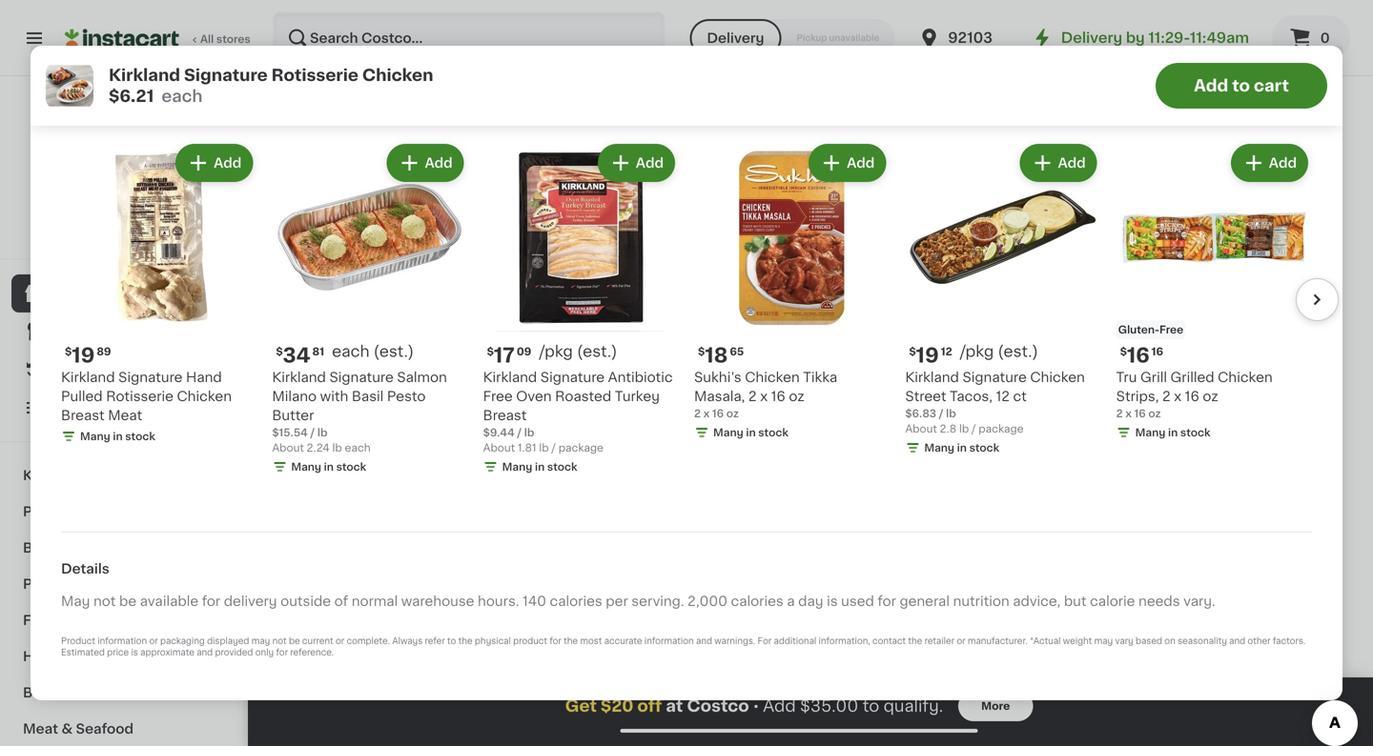 Task type: vqa. For each thing, say whether or not it's contained in the screenshot.
17's /pkg
yes



Task type: locate. For each thing, give the bounding box(es) containing it.
more
[[982, 702, 1010, 712]]

0 horizontal spatial 3
[[528, 365, 537, 379]]

be up reference.
[[289, 637, 300, 646]]

signature inside kirkland signature 2-ply paper towels, white, 160 create-a-size sheets, 12 ct
[[698, 365, 763, 379]]

and left other
[[1230, 637, 1246, 646]]

hand
[[186, 371, 222, 385]]

0 horizontal spatial costco
[[97, 190, 147, 203]]

0 vertical spatial to
[[1233, 78, 1250, 94]]

1 horizontal spatial rotisserie
[[272, 67, 359, 83]]

0 vertical spatial free
[[1160, 325, 1184, 335]]

but
[[1064, 595, 1087, 608]]

12 inside kirkland signature 2-ply paper towels, white, 160 create-a-size sheets, 12 ct
[[695, 423, 708, 436]]

(30+) for fruit
[[1171, 528, 1208, 541]]

not right the may
[[93, 595, 116, 608]]

may
[[61, 595, 90, 608]]

2 the from the left
[[564, 637, 578, 646]]

cart
[[1254, 78, 1290, 94]]

calories left per
[[550, 595, 603, 608]]

physical
[[475, 637, 511, 646]]

kirkland inside kirkland signature purified drinking water, 16.9 fl oz, 40-count 40 x 16.9 fl oz
[[286, 365, 340, 379]]

$ 22 38
[[1000, 340, 1049, 360]]

about down $15.54
[[272, 443, 304, 454]]

delivery inside button
[[707, 31, 765, 45]]

0 horizontal spatial information
[[98, 637, 147, 646]]

2 horizontal spatial about
[[906, 424, 937, 435]]

fresh left fruit
[[286, 525, 345, 545]]

$ inside $ 22 38
[[1000, 341, 1007, 351]]

view all (30+) down delivery by 11:29-11:49am
[[1115, 112, 1208, 125]]

kirkland
[[109, 67, 180, 83], [286, 365, 340, 379], [641, 365, 695, 379], [1173, 365, 1227, 379], [61, 371, 115, 385], [272, 371, 326, 385], [483, 371, 537, 385], [906, 371, 959, 385], [23, 469, 80, 483]]

costco left •
[[687, 699, 749, 715]]

3 or from the left
[[957, 637, 966, 646]]

all down delivery by 11:29-11:49am
[[1152, 112, 1167, 125]]

2 horizontal spatial the
[[908, 637, 923, 646]]

signature inside kirkland signature salmon milano with basil pesto butter $15.54 / lb about 2.24 lb each
[[330, 371, 394, 385]]

1 horizontal spatial not
[[272, 637, 287, 646]]

paper
[[641, 384, 680, 398]]

oz down just
[[1013, 421, 1025, 431]]

add inside add to cart button
[[1194, 78, 1229, 94]]

64 down just
[[996, 421, 1010, 431]]

2 vertical spatial to
[[863, 699, 880, 715]]

is right day
[[827, 595, 838, 608]]

kirkland inside kirkland signature rotisserie chicken
[[1173, 365, 1227, 379]]

tru grill grilled chicken strips, 2 x 16 oz 2 x 16 oz
[[1117, 371, 1273, 419]]

or up approximate
[[149, 637, 158, 646]]

each right 96
[[332, 345, 370, 360]]

$ inside $ 19 12 /pkg (est.)
[[909, 347, 916, 357]]

0 horizontal spatial (est.)
[[374, 345, 414, 360]]

gluten-
[[1119, 325, 1160, 335]]

main content
[[248, 76, 1374, 747]]

strips,
[[1117, 390, 1159, 404]]

x right 40
[[303, 422, 310, 433]]

stock
[[759, 37, 789, 48], [970, 37, 1000, 48], [1181, 37, 1211, 48], [336, 55, 366, 65], [528, 403, 558, 413], [759, 428, 789, 439], [1181, 428, 1211, 439], [125, 432, 155, 442], [350, 441, 380, 452], [705, 441, 735, 452], [970, 443, 1000, 454], [336, 462, 366, 473], [547, 462, 578, 473]]

2 all from the top
[[1152, 528, 1167, 541]]

delivery for delivery
[[707, 31, 765, 45]]

1 horizontal spatial information
[[645, 637, 694, 646]]

and down the packaging on the left of the page
[[197, 649, 213, 658]]

costco inside treatment tracker modal dialog
[[687, 699, 749, 715]]

manufacturer.
[[968, 637, 1028, 646]]

the left physical
[[458, 637, 473, 646]]

ct down just
[[1013, 390, 1027, 404]]

chicken inside 'kirkland signature rotisserie chicken $6.21 each'
[[362, 67, 433, 83]]

breast inside 'kirkland signature antibiotic free oven roasted turkey breast $9.44 / lb about 1.81 lb / package'
[[483, 409, 527, 423]]

ct right '104'
[[294, 36, 305, 46]]

view all (30+) button up needs
[[1108, 516, 1229, 554]]

kirkland for kirkland signature
[[23, 469, 80, 483]]

$34.81 each (estimated) element
[[272, 344, 468, 368]]

service type group
[[690, 19, 895, 57]]

(est.) for 19
[[998, 345, 1039, 360]]

grilled
[[1171, 371, 1215, 385]]

/pkg up lbs
[[539, 345, 573, 360]]

$ up tru
[[1120, 347, 1127, 357]]

item carousel region containing fresh fruit
[[286, 516, 1335, 747]]

16.9 up 40
[[286, 403, 313, 417]]

fl down purified
[[316, 403, 325, 417]]

signature up drinking
[[343, 365, 408, 379]]

reference.
[[290, 649, 334, 658]]

signature inside kirkland signature rotisserie chicken
[[1231, 365, 1295, 379]]

product group containing 4
[[286, 168, 448, 458]]

100% satisfaction guarantee button
[[30, 225, 214, 244]]

2 horizontal spatial many in stock button
[[1117, 0, 1312, 54]]

delivery for delivery by 11:29-11:49am
[[1061, 31, 1123, 45]]

2 view all (30+) button from the top
[[1108, 516, 1229, 554]]

16 down masala,
[[712, 409, 724, 419]]

meat inside kirkland signature hand pulled rotisserie chicken breast meat
[[108, 409, 142, 423]]

$ inside the $ 4 96
[[290, 341, 297, 351]]

fl down "with"
[[337, 422, 344, 433]]

oz, left '40-'
[[329, 403, 348, 417]]

beverages
[[23, 542, 96, 555]]

ultra
[[860, 365, 892, 379]]

kirkland inside kirkland signature salmon milano with basil pesto butter $15.54 / lb about 2.24 lb each
[[272, 371, 326, 385]]

1 /pkg from the left
[[539, 345, 573, 360]]

19 left the 89
[[72, 346, 95, 366]]

product group containing 18
[[694, 140, 890, 445]]

all stores link
[[65, 11, 252, 65]]

or
[[149, 637, 158, 646], [336, 637, 345, 646], [957, 637, 966, 646]]

details
[[61, 563, 109, 576]]

2 (est.) from the left
[[577, 345, 618, 360]]

0 horizontal spatial may
[[252, 637, 270, 646]]

kirkland for kirkland signature rotisserie chicken
[[1173, 365, 1227, 379]]

for right only on the bottom left of the page
[[276, 649, 288, 658]]

to inside product information or packaging displayed may not be current or complete. always refer to the physical product for the most accurate information and warnings. for additional information, contact the retailer or manufacturer. *actual weight may vary based on seasonality and other factors. estimated price is approximate and provided only for reference.
[[447, 637, 456, 646]]

dawn
[[818, 365, 857, 379]]

each
[[162, 88, 203, 104], [332, 345, 370, 360], [345, 443, 371, 454]]

items
[[148, 88, 208, 108]]

breast down just
[[996, 384, 1039, 398]]

pulled
[[61, 390, 103, 404]]

each inside kirkland signature salmon milano with basil pesto butter $15.54 / lb about 2.24 lb each
[[345, 443, 371, 454]]

2 horizontal spatial fl
[[923, 403, 932, 417]]

0 horizontal spatial the
[[458, 637, 473, 646]]

breast inside the just bare chicken breast chunks, 64 oz
[[996, 384, 1039, 398]]

view all (30+) button down 11:29-
[[1108, 99, 1229, 137]]

2 vertical spatial view
[[1115, 528, 1148, 541]]

to inside treatment tracker modal dialog
[[863, 699, 880, 715]]

kirkland up purified
[[286, 365, 340, 379]]

meat
[[108, 409, 142, 423], [23, 723, 58, 736]]

140
[[523, 595, 547, 608]]

/pkg inside $ 17 09 /pkg (est.)
[[539, 345, 573, 360]]

package inside kirkland signature chicken street tacos, 12 ct $6.83 / lb about 2.8 lb / package
[[979, 424, 1024, 435]]

16 down strips,
[[1135, 409, 1146, 419]]

product group containing 34
[[272, 140, 468, 479]]

0 horizontal spatial 19
[[72, 346, 95, 366]]

retailer
[[925, 637, 955, 646]]

0 vertical spatial be
[[119, 595, 137, 608]]

$ for $ 19 12 /pkg (est.)
[[909, 347, 916, 357]]

1 vertical spatial meat
[[23, 723, 58, 736]]

chicken
[[362, 67, 433, 83], [1063, 365, 1118, 379], [745, 371, 800, 385], [1030, 371, 1085, 385], [1218, 371, 1273, 385], [1244, 384, 1299, 398], [177, 390, 232, 404]]

breast up $9.44
[[483, 409, 527, 423]]

all for best sellers
[[1152, 112, 1167, 125]]

1 vertical spatial (30+)
[[1171, 528, 1208, 541]]

oz down masala,
[[727, 409, 739, 419]]

1 horizontal spatial delivery
[[1061, 31, 1123, 45]]

lb right the 1.81 at the bottom left
[[539, 443, 549, 454]]

about inside kirkland signature salmon milano with basil pesto butter $15.54 / lb about 2.24 lb each
[[272, 443, 304, 454]]

$ left 4
[[276, 347, 283, 357]]

rotisserie inside kirkland signature rotisserie chicken
[[1173, 384, 1241, 398]]

2 horizontal spatial and
[[1230, 637, 1246, 646]]

kirkland up paper
[[641, 365, 695, 379]]

white,
[[736, 384, 779, 398]]

ct down a-
[[712, 423, 725, 436]]

0 vertical spatial 12
[[941, 347, 953, 357]]

kirkland up milano
[[272, 371, 326, 385]]

16.9
[[286, 403, 313, 417], [312, 422, 334, 433]]

1 horizontal spatial costco
[[687, 699, 749, 715]]

1 (30+) from the top
[[1171, 112, 1208, 125]]

0 horizontal spatial oz,
[[329, 403, 348, 417]]

1 horizontal spatial the
[[564, 637, 578, 646]]

/pkg inside $ 19 12 /pkg (est.)
[[960, 345, 994, 360]]

delivery
[[1061, 31, 1123, 45], [707, 31, 765, 45]]

to
[[1233, 78, 1250, 94], [447, 637, 456, 646], [863, 699, 880, 715]]

104
[[272, 36, 291, 46]]

(est.) for 17
[[577, 345, 618, 360]]

tru
[[1117, 371, 1137, 385]]

2 19 from the left
[[916, 346, 939, 366]]

kirkland inside kirkland signature 2-ply paper towels, white, 160 create-a-size sheets, 12 ct
[[641, 365, 695, 379]]

x inside kirkland signature purified drinking water, 16.9 fl oz, 40-count 40 x 16.9 fl oz
[[303, 422, 310, 433]]

lb up 2.24
[[317, 428, 328, 439]]

12 down just
[[996, 390, 1010, 404]]

0 horizontal spatial rotisserie
[[106, 390, 174, 404]]

19 inside $ 19 12 /pkg (est.)
[[916, 346, 939, 366]]

1 view all (30+) from the top
[[1115, 112, 1208, 125]]

0 horizontal spatial is
[[131, 649, 138, 658]]

$ inside $ 18 65
[[698, 347, 705, 357]]

chicken inside kirkland signature rotisserie chicken
[[1244, 384, 1299, 398]]

1 horizontal spatial breast
[[483, 409, 527, 423]]

signature up produce link
[[83, 469, 149, 483]]

signature inside kirkland signature purified drinking water, 16.9 fl oz, 40-count 40 x 16.9 fl oz
[[343, 365, 408, 379]]

treatment tracker modal dialog
[[248, 678, 1374, 747]]

0 horizontal spatial or
[[149, 637, 158, 646]]

0 vertical spatial all
[[1152, 112, 1167, 125]]

household
[[23, 651, 98, 664]]

signature for kirkland signature salmon milano with basil pesto butter $15.54 / lb about 2.24 lb each
[[330, 371, 394, 385]]

3 (est.) from the left
[[998, 345, 1039, 360]]

signature inside 'kirkland signature rotisserie chicken $6.21 each'
[[184, 67, 268, 83]]

0 vertical spatial package
[[979, 424, 1024, 435]]

1 oz, from the left
[[329, 403, 348, 417]]

signature down all stores
[[184, 67, 268, 83]]

(est.) inside $ 19 12 /pkg (est.)
[[998, 345, 1039, 360]]

available
[[140, 595, 199, 608]]

16 down dish at right bottom
[[905, 403, 920, 417]]

(est.) inside $ 34 81 each (est.)
[[374, 345, 414, 360]]

1 vertical spatial each
[[332, 345, 370, 360]]

1 vertical spatial view all (30+)
[[1115, 528, 1208, 541]]

1 horizontal spatial may
[[1095, 637, 1113, 646]]

chicken inside the just bare chicken breast chunks, 64 oz
[[1063, 365, 1118, 379]]

pantry
[[23, 578, 68, 591]]

64 right chunks,
[[1100, 384, 1118, 398]]

1 horizontal spatial package
[[979, 424, 1024, 435]]

12 down create-
[[695, 423, 708, 436]]

1 horizontal spatial be
[[289, 637, 300, 646]]

item carousel region
[[286, 99, 1335, 500], [61, 132, 1339, 487], [286, 516, 1335, 747]]

the
[[458, 637, 473, 646], [564, 637, 578, 646], [908, 637, 923, 646]]

in inside the 104 ct many in stock
[[324, 55, 334, 65]]

2 view all (30+) from the top
[[1115, 528, 1208, 541]]

0 vertical spatial each
[[162, 88, 203, 104]]

signature down $19.12 per package (estimated) "element"
[[963, 371, 1027, 385]]

rotisserie down the 104 ct many in stock
[[272, 67, 359, 83]]

breast inside kirkland signature hand pulled rotisserie chicken breast meat
[[61, 409, 105, 423]]

(est.) up roasted at the left bottom of the page
[[577, 345, 618, 360]]

oz, inside dawn ultra platinum powerwash dish spray, fresh scent, 16 fl oz, 3 ct
[[935, 403, 955, 417]]

each right $6.21
[[162, 88, 203, 104]]

related
[[61, 88, 143, 108]]

0 vertical spatial view all (30+) button
[[1108, 99, 1229, 137]]

each down '40-'
[[345, 443, 371, 454]]

best sellers
[[286, 108, 412, 128]]

$ inside $ 19 89
[[65, 347, 72, 357]]

1 vertical spatial view
[[65, 212, 91, 223]]

product information or packaging displayed may not be current or complete. always refer to the physical product for the most accurate information and warnings. for additional information, contact the retailer or manufacturer. *actual weight may vary based on seasonality and other factors. estimated price is approximate and provided only for reference.
[[61, 637, 1306, 658]]

3 the from the left
[[908, 637, 923, 646]]

1 horizontal spatial many in stock button
[[906, 0, 1101, 54]]

1 vertical spatial costco
[[687, 699, 749, 715]]

get
[[565, 699, 597, 715]]

2 calories from the left
[[731, 595, 784, 608]]

meat down buy it again 'link'
[[108, 409, 142, 423]]

0 horizontal spatial breast
[[61, 409, 105, 423]]

0 vertical spatial view all (30+)
[[1115, 112, 1208, 125]]

many in stock button
[[694, 0, 890, 54], [906, 0, 1101, 54], [1117, 0, 1312, 54]]

12 inside kirkland signature chicken street tacos, 12 ct $6.83 / lb about 2.8 lb / package
[[996, 390, 1010, 404]]

1 vertical spatial fresh
[[286, 525, 345, 545]]

or right current
[[336, 637, 345, 646]]

$ inside $ 34 81 each (est.)
[[276, 347, 283, 357]]

kirkland inside 'kirkland signature antibiotic free oven roasted turkey breast $9.44 / lb about 1.81 lb / package'
[[483, 371, 537, 385]]

(est.) for 34
[[374, 345, 414, 360]]

160
[[641, 403, 665, 417]]

(est.) inside $ 17 09 /pkg (est.)
[[577, 345, 618, 360]]

11:29-
[[1149, 31, 1190, 45]]

2 (30+) from the top
[[1171, 528, 1208, 541]]

item carousel region containing 19
[[61, 132, 1339, 487]]

kirkland inside kirkland signature hand pulled rotisserie chicken breast meat
[[61, 371, 115, 385]]

view down by
[[1115, 112, 1148, 125]]

used
[[841, 595, 875, 608]]

may left vary
[[1095, 637, 1113, 646]]

oz, inside kirkland signature purified drinking water, 16.9 fl oz, 40-count 40 x 16.9 fl oz
[[329, 403, 348, 417]]

/
[[939, 409, 944, 419], [972, 424, 976, 435], [310, 428, 315, 439], [517, 428, 522, 439], [552, 443, 556, 454]]

rotisserie for kirkland signature rotisserie chicken $6.21 each
[[272, 67, 359, 83]]

16 up tru
[[1127, 346, 1150, 366]]

just bare chicken breast chunks, 64 oz
[[996, 365, 1137, 398]]

fresh down the powerwash
[[818, 403, 856, 417]]

ct inside dawn ultra platinum powerwash dish spray, fresh scent, 16 fl oz, 3 ct
[[818, 423, 832, 436]]

/pkg for 19
[[960, 345, 994, 360]]

0 horizontal spatial 12
[[695, 423, 708, 436]]

1 horizontal spatial about
[[483, 443, 515, 454]]

$ inside $ 17 09 /pkg (est.)
[[487, 347, 494, 357]]

signature inside kirkland signature chicken street tacos, 12 ct $6.83 / lb about 2.8 lb / package
[[963, 371, 1027, 385]]

2.24
[[307, 443, 330, 454]]

0 horizontal spatial many in stock button
[[694, 0, 890, 54]]

2 horizontal spatial to
[[1233, 78, 1250, 94]]

based
[[1136, 637, 1163, 646]]

2 horizontal spatial or
[[957, 637, 966, 646]]

scent,
[[859, 403, 902, 417]]

(828)
[[889, 424, 917, 435]]

0 horizontal spatial calories
[[550, 595, 603, 608]]

outside
[[281, 595, 331, 608]]

1 vertical spatial package
[[559, 443, 604, 454]]

1 all from the top
[[1152, 112, 1167, 125]]

a-
[[720, 403, 735, 417]]

is right price
[[131, 649, 138, 658]]

2 horizontal spatial (est.)
[[998, 345, 1039, 360]]

0 vertical spatial meat
[[108, 409, 142, 423]]

$ left 81
[[290, 341, 297, 351]]

pantry link
[[11, 567, 232, 603]]

signature inside 'kirkland signature antibiotic free oven roasted turkey breast $9.44 / lb about 1.81 lb / package'
[[541, 371, 605, 385]]

kirkland inside 'kirkland signature rotisserie chicken $6.21 each'
[[109, 67, 180, 83]]

/pkg left 22
[[960, 345, 994, 360]]

1 horizontal spatial 19
[[916, 346, 939, 366]]

19 up dish at right bottom
[[916, 346, 939, 366]]

view up "100%"
[[65, 212, 91, 223]]

$ for $ 4 96
[[290, 341, 297, 351]]

09
[[517, 347, 532, 357]]

$ inside the $ 16 16
[[1120, 347, 1127, 357]]

1 view all (30+) button from the top
[[1108, 99, 1229, 137]]

and
[[696, 637, 712, 646], [1230, 637, 1246, 646], [197, 649, 213, 658]]

0 horizontal spatial delivery
[[707, 31, 765, 45]]

22
[[1007, 340, 1032, 360]]

view all (30+) button for best sellers
[[1108, 99, 1229, 137]]

11:49am
[[1190, 31, 1250, 45]]

kirkland inside kirkland signature chicken street tacos, 12 ct $6.83 / lb about 2.8 lb / package
[[906, 371, 959, 385]]

1 horizontal spatial 64
[[1100, 384, 1118, 398]]

not up only on the bottom left of the page
[[272, 637, 287, 646]]

each inside $ 34 81 each (est.)
[[332, 345, 370, 360]]

signature inside kirkland signature hand pulled rotisserie chicken breast meat
[[118, 371, 183, 385]]

oz down "grilled"
[[1203, 390, 1219, 404]]

1 horizontal spatial to
[[863, 699, 880, 715]]

fl down dish at right bottom
[[923, 403, 932, 417]]

1 vertical spatial 16.9
[[312, 422, 334, 433]]

1 vertical spatial all
[[1152, 528, 1167, 541]]

0 vertical spatial 64
[[1100, 384, 1118, 398]]

2 vertical spatial each
[[345, 443, 371, 454]]

1 horizontal spatial is
[[827, 595, 838, 608]]

many
[[713, 37, 744, 48], [925, 37, 955, 48], [1136, 37, 1166, 48], [291, 55, 321, 65], [483, 403, 513, 413], [713, 428, 744, 439], [1136, 428, 1166, 439], [80, 432, 110, 442], [305, 441, 335, 452], [660, 441, 690, 452], [925, 443, 955, 454], [291, 462, 321, 473], [502, 462, 533, 473]]

$19.12 per package (estimated) element
[[906, 344, 1101, 368]]

package inside 'kirkland signature antibiotic free oven roasted turkey breast $9.44 / lb about 1.81 lb / package'
[[559, 443, 604, 454]]

kirkland for kirkland signature purified drinking water, 16.9 fl oz, 40-count 40 x 16.9 fl oz
[[286, 365, 340, 379]]

view inside the view pricing policy link
[[65, 212, 91, 223]]

1 horizontal spatial fresh
[[818, 403, 856, 417]]

2 horizontal spatial 12
[[996, 390, 1010, 404]]

1 vertical spatial 12
[[996, 390, 1010, 404]]

signature right "grilled"
[[1231, 365, 1295, 379]]

kirkland right grill
[[1173, 365, 1227, 379]]

2 /pkg from the left
[[960, 345, 994, 360]]

1 horizontal spatial oz,
[[935, 403, 955, 417]]

oz, up 2.8
[[935, 403, 955, 417]]

1 horizontal spatial or
[[336, 637, 345, 646]]

to right the refer on the left bottom of page
[[447, 637, 456, 646]]

1 vertical spatial not
[[272, 637, 287, 646]]

view all (30+) button for fresh fruit
[[1108, 516, 1229, 554]]

1 vertical spatial is
[[131, 649, 138, 658]]

16 inside dawn ultra platinum powerwash dish spray, fresh scent, 16 fl oz, 3 ct
[[905, 403, 920, 417]]

1 horizontal spatial meat
[[108, 409, 142, 423]]

0 horizontal spatial 64
[[996, 421, 1010, 431]]

instacart logo image
[[65, 27, 179, 50]]

be inside product information or packaging displayed may not be current or complete. always refer to the physical product for the most accurate information and warnings. for additional information, contact the retailer or manufacturer. *actual weight may vary based on seasonality and other factors. estimated price is approximate and provided only for reference.
[[289, 637, 300, 646]]

/ inside kirkland signature salmon milano with basil pesto butter $15.54 / lb about 2.24 lb each
[[310, 428, 315, 439]]

be
[[119, 595, 137, 608], [289, 637, 300, 646]]

0 vertical spatial 3
[[528, 365, 537, 379]]

package down tacos,
[[979, 424, 1024, 435]]

complete.
[[347, 637, 390, 646]]

64 inside the just bare chicken breast chunks, 64 oz
[[1100, 384, 1118, 398]]

information
[[98, 637, 147, 646], [645, 637, 694, 646]]

towels,
[[683, 384, 733, 398]]

1 vertical spatial be
[[289, 637, 300, 646]]

kirkland for kirkland signature antibiotic free oven roasted turkey breast $9.44 / lb about 1.81 lb / package
[[483, 371, 537, 385]]

2 oz, from the left
[[935, 403, 955, 417]]

rotisserie inside 'kirkland signature rotisserie chicken $6.21 each'
[[272, 67, 359, 83]]

2 vertical spatial 12
[[695, 423, 708, 436]]

lbs
[[540, 365, 560, 379]]

view all (30+) up needs
[[1115, 528, 1208, 541]]

kirkland signature antibiotic free oven roasted turkey breast $9.44 / lb about 1.81 lb / package
[[483, 371, 673, 454]]

kirkland up $6.21
[[109, 67, 180, 83]]

2 horizontal spatial rotisserie
[[1173, 384, 1241, 398]]

0
[[1321, 31, 1330, 45]]

purified
[[286, 384, 338, 398]]

3 down spray, at the bottom right of the page
[[958, 403, 967, 417]]

signature down 65
[[698, 365, 763, 379]]

meat & seafood link
[[11, 712, 232, 747]]

1 vertical spatial 3
[[958, 403, 967, 417]]

0 vertical spatial costco
[[97, 190, 147, 203]]

spray,
[[932, 384, 974, 398]]

calories left a
[[731, 595, 784, 608]]

costco up the view pricing policy link at the top
[[97, 190, 147, 203]]

0 horizontal spatial fl
[[316, 403, 325, 417]]

signature for kirkland signature rotisserie chicken $6.21 each
[[184, 67, 268, 83]]

kirkland signature purified drinking water, 16.9 fl oz, 40-count 40 x 16.9 fl oz
[[286, 365, 443, 433]]

12 up platinum
[[941, 347, 953, 357]]

signature up roasted at the left bottom of the page
[[541, 371, 605, 385]]

0 vertical spatial view
[[1115, 112, 1148, 125]]

None search field
[[273, 11, 665, 65]]

about inside 'kirkland signature antibiotic free oven roasted turkey breast $9.44 / lb about 1.81 lb / package'
[[483, 443, 515, 454]]

0 horizontal spatial be
[[119, 595, 137, 608]]

ct down the powerwash
[[818, 423, 832, 436]]

1 horizontal spatial (est.)
[[577, 345, 618, 360]]

chunks,
[[1043, 384, 1097, 398]]

(est.) up salmon in the left of the page
[[374, 345, 414, 360]]

18
[[705, 346, 728, 366]]

&
[[61, 723, 73, 736]]

chicken inside sukhi's chicken tikka masala, 2 x 16 oz 2 x 16 oz
[[745, 371, 800, 385]]

1 many in stock button from the left
[[694, 0, 890, 54]]

calorie
[[1090, 595, 1136, 608]]

ct inside kirkland signature 2-ply paper towels, white, 160 create-a-size sheets, 12 ct
[[712, 423, 725, 436]]

1 vertical spatial free
[[483, 390, 513, 404]]

free down bananas,
[[483, 390, 513, 404]]

view up calorie
[[1115, 528, 1148, 541]]

or right retailer
[[957, 637, 966, 646]]

lb up 2.8
[[946, 409, 956, 419]]

0 horizontal spatial /pkg
[[539, 345, 573, 360]]

$12.43 element
[[818, 338, 981, 362]]

product group
[[61, 140, 257, 449], [272, 140, 468, 479], [483, 140, 679, 479], [694, 140, 890, 445], [906, 140, 1101, 460], [1117, 140, 1312, 445], [286, 168, 448, 458], [464, 168, 626, 420], [641, 168, 803, 458], [996, 168, 1158, 474], [1173, 168, 1335, 424], [286, 584, 448, 747], [464, 584, 626, 747], [641, 584, 803, 747], [818, 584, 981, 747], [996, 584, 1158, 747]]

$ up the sukhi's at right
[[698, 347, 705, 357]]

package down roasted at the left bottom of the page
[[559, 443, 604, 454]]

accurate
[[604, 637, 642, 646]]

1 19 from the left
[[72, 346, 95, 366]]

stores
[[216, 34, 251, 44]]

0 horizontal spatial about
[[272, 443, 304, 454]]

buy
[[53, 363, 80, 377]]

1 vertical spatial view all (30+) button
[[1108, 516, 1229, 554]]

$ up just
[[1000, 341, 1007, 351]]

$ for $ 34 81 each (est.)
[[276, 347, 283, 357]]

oz left grill
[[1121, 384, 1137, 398]]

1 horizontal spatial 12
[[941, 347, 953, 357]]

$ for $ 16 16
[[1120, 347, 1127, 357]]

all for fresh fruit
[[1152, 528, 1167, 541]]

3 left lbs
[[528, 365, 537, 379]]

0 horizontal spatial free
[[483, 390, 513, 404]]

ct inside the 104 ct many in stock
[[294, 36, 305, 46]]

about for 34
[[272, 443, 304, 454]]

1 (est.) from the left
[[374, 345, 414, 360]]

1.81
[[518, 443, 537, 454]]

0 horizontal spatial to
[[447, 637, 456, 646]]

for
[[758, 637, 772, 646]]

signature for kirkland signature rotisserie chicken
[[1231, 365, 1295, 379]]



Task type: describe. For each thing, give the bounding box(es) containing it.
1 horizontal spatial and
[[696, 637, 712, 646]]

lb right 2.8
[[960, 424, 969, 435]]

basil
[[352, 390, 384, 404]]

$ 19 12 /pkg (est.)
[[909, 345, 1039, 366]]

2 down grill
[[1163, 390, 1171, 404]]

kirkland signature 2-ply paper towels, white, 160 create-a-size sheets, 12 ct
[[641, 365, 801, 436]]

1 horizontal spatial free
[[1160, 325, 1184, 335]]

delivery button
[[690, 19, 782, 57]]

hours.
[[478, 595, 519, 608]]

$15.54
[[272, 428, 308, 439]]

40-
[[351, 403, 376, 417]]

kirkland for kirkland signature rotisserie chicken $6.21 each
[[109, 67, 180, 83]]

view pricing policy link
[[65, 210, 178, 225]]

for left delivery
[[202, 595, 220, 608]]

view for best sellers
[[1115, 112, 1148, 125]]

lb right 2.24
[[332, 443, 342, 454]]

1 information from the left
[[98, 637, 147, 646]]

bananas,
[[464, 365, 525, 379]]

1 may from the left
[[252, 637, 270, 646]]

for right used
[[878, 595, 896, 608]]

0 horizontal spatial fresh
[[286, 525, 345, 545]]

item carousel region containing best sellers
[[286, 99, 1335, 500]]

oz down strips,
[[1149, 409, 1161, 419]]

kirkland for kirkland signature salmon milano with basil pesto butter $15.54 / lb about 2.24 lb each
[[272, 371, 326, 385]]

19 for $ 19 12 /pkg (est.)
[[916, 346, 939, 366]]

beverages link
[[11, 530, 232, 567]]

$24.25 element
[[641, 338, 803, 362]]

2 down towels,
[[694, 409, 701, 419]]

roasted
[[555, 390, 612, 404]]

0 vertical spatial 16.9
[[286, 403, 313, 417]]

1 the from the left
[[458, 637, 473, 646]]

65
[[730, 347, 744, 357]]

signature for kirkland signature chicken street tacos, 12 ct $6.83 / lb about 2.8 lb / package
[[963, 371, 1027, 385]]

2 may from the left
[[1095, 637, 1113, 646]]

2 right a-
[[749, 390, 757, 404]]

it
[[84, 363, 93, 377]]

guarantee
[[147, 231, 202, 242]]

2 many in stock button from the left
[[906, 0, 1101, 54]]

/ right 2.8
[[972, 424, 976, 435]]

$ for $ 19 89
[[65, 347, 72, 357]]

•
[[753, 699, 759, 714]]

lb up the 1.81 at the bottom left
[[524, 428, 534, 439]]

size
[[735, 403, 763, 417]]

ply
[[780, 365, 801, 379]]

off
[[638, 699, 662, 715]]

chicken inside kirkland signature hand pulled rotisserie chicken breast meat
[[177, 390, 232, 404]]

free inside 'kirkland signature antibiotic free oven roasted turkey breast $9.44 / lb about 1.81 lb / package'
[[483, 390, 513, 404]]

platinum
[[895, 365, 954, 379]]

sukhi's chicken tikka masala, 2 x 16 oz 2 x 16 oz
[[694, 371, 838, 419]]

advice,
[[1013, 595, 1061, 608]]

/pkg for 17
[[539, 345, 573, 360]]

$6.83
[[906, 409, 937, 419]]

$ 16 16
[[1120, 346, 1164, 366]]

ct inside kirkland signature chicken street tacos, 12 ct $6.83 / lb about 2.8 lb / package
[[1013, 390, 1027, 404]]

12 inside $ 19 12 /pkg (est.)
[[941, 347, 953, 357]]

x down "grilled"
[[1174, 390, 1182, 404]]

81
[[312, 347, 324, 357]]

for right product
[[550, 637, 562, 646]]

serving.
[[632, 595, 684, 608]]

with
[[320, 390, 348, 404]]

/ up the 1.81 at the bottom left
[[517, 428, 522, 439]]

signature for kirkland signature hand pulled rotisserie chicken breast meat
[[118, 371, 183, 385]]

meat & seafood
[[23, 723, 134, 736]]

0 horizontal spatial and
[[197, 649, 213, 658]]

chicken inside kirkland signature chicken street tacos, 12 ct $6.83 / lb about 2.8 lb / package
[[1030, 371, 1085, 385]]

16 down "grilled"
[[1185, 390, 1200, 404]]

92103 button
[[918, 11, 1032, 65]]

product group containing 17
[[483, 140, 679, 479]]

2 down strips,
[[1117, 409, 1123, 419]]

view pricing policy
[[65, 212, 167, 223]]

x left a-
[[704, 409, 710, 419]]

delivery by 11:29-11:49am
[[1061, 31, 1250, 45]]

sellers
[[339, 108, 412, 128]]

1 calories from the left
[[550, 595, 603, 608]]

all stores
[[200, 34, 251, 44]]

$ 17 09 /pkg (est.)
[[487, 345, 618, 366]]

1 vertical spatial 64
[[996, 421, 1010, 431]]

product group containing 16
[[1117, 140, 1312, 445]]

0 horizontal spatial meat
[[23, 723, 58, 736]]

count
[[376, 403, 415, 417]]

gluten-free
[[1119, 325, 1184, 335]]

more button
[[959, 692, 1033, 722]]

warnings.
[[715, 637, 756, 646]]

dawn ultra platinum powerwash dish spray, fresh scent, 16 fl oz, 3 ct
[[818, 365, 974, 436]]

add to cart
[[1194, 78, 1290, 94]]

fresh inside dawn ultra platinum powerwash dish spray, fresh scent, 16 fl oz, 3 ct
[[818, 403, 856, 417]]

85
[[485, 341, 499, 351]]

3 inside dawn ultra platinum powerwash dish spray, fresh scent, 16 fl oz, 3 ct
[[958, 403, 967, 417]]

each inside 'kirkland signature rotisserie chicken $6.21 each'
[[162, 88, 203, 104]]

lists
[[53, 402, 86, 415]]

oz inside the just bare chicken breast chunks, 64 oz
[[1121, 384, 1137, 398]]

$ for $ 18 65
[[698, 347, 705, 357]]

provided
[[215, 649, 253, 658]]

3 many in stock button from the left
[[1117, 0, 1312, 54]]

rotisserie for kirkland signature rotisserie chicken
[[1173, 384, 1241, 398]]

view all (30+) for fruit
[[1115, 528, 1208, 541]]

tacos,
[[950, 390, 993, 404]]

(30+) for sellers
[[1171, 112, 1208, 125]]

signature for kirkland signature
[[83, 469, 149, 483]]

frozen link
[[11, 603, 232, 639]]

is inside product information or packaging displayed may not be current or complete. always refer to the physical product for the most accurate information and warnings. for additional information, contact the retailer or manufacturer. *actual weight may vary based on seasonality and other factors. estimated price is approximate and provided only for reference.
[[131, 649, 138, 658]]

main content containing best sellers
[[248, 76, 1374, 747]]

add inside treatment tracker modal dialog
[[763, 699, 796, 715]]

1 or from the left
[[149, 637, 158, 646]]

kirkland for kirkland signature hand pulled rotisserie chicken breast meat
[[61, 371, 115, 385]]

to inside button
[[1233, 78, 1250, 94]]

16 inside the $ 16 16
[[1152, 347, 1164, 357]]

normal
[[352, 595, 398, 608]]

costco logo image
[[80, 99, 164, 183]]

oz down ply
[[789, 390, 805, 404]]

19 for $ 19 89
[[72, 346, 95, 366]]

rotisserie inside kirkland signature hand pulled rotisserie chicken breast meat
[[106, 390, 174, 404]]

chicken inside 'tru grill grilled chicken strips, 2 x 16 oz 2 x 16 oz'
[[1218, 371, 1273, 385]]

refer
[[425, 637, 445, 646]]

fl inside dawn ultra platinum powerwash dish spray, fresh scent, 16 fl oz, 3 ct
[[923, 403, 932, 417]]

per
[[606, 595, 628, 608]]

always
[[392, 637, 423, 646]]

product
[[61, 637, 95, 646]]

view for fresh fruit
[[1115, 528, 1148, 541]]

34
[[283, 346, 311, 366]]

16 down the 2-
[[771, 390, 786, 404]]

about inside kirkland signature chicken street tacos, 12 ct $6.83 / lb about 2.8 lb / package
[[906, 424, 937, 435]]

view all (30+) for sellers
[[1115, 112, 1208, 125]]

x down the 2-
[[760, 390, 768, 404]]

oz inside kirkland signature purified drinking water, 16.9 fl oz, 40-count 40 x 16.9 fl oz
[[346, 422, 359, 433]]

masala,
[[694, 390, 745, 404]]

$ for $ 17 09 /pkg (est.)
[[487, 347, 494, 357]]

displayed
[[207, 637, 249, 646]]

1 horizontal spatial fl
[[337, 422, 344, 433]]

0 horizontal spatial not
[[93, 595, 116, 608]]

signature for kirkland signature purified drinking water, 16.9 fl oz, 40-count 40 x 16.9 fl oz
[[343, 365, 408, 379]]

product
[[513, 637, 548, 646]]

get $20 off at costco • add $35.00 to qualify.
[[565, 699, 944, 715]]

about for 17
[[483, 443, 515, 454]]

2-
[[766, 365, 780, 379]]

satisfaction
[[80, 231, 144, 242]]

signature for kirkland signature antibiotic free oven roasted turkey breast $9.44 / lb about 1.81 lb / package
[[541, 371, 605, 385]]

at
[[666, 699, 683, 715]]

kirkland for kirkland signature 2-ply paper towels, white, 160 create-a-size sheets, 12 ct
[[641, 365, 695, 379]]

current
[[302, 637, 334, 646]]

not inside product information or packaging displayed may not be current or complete. always refer to the physical product for the most accurate information and warnings. for additional information, contact the retailer or manufacturer. *actual weight may vary based on seasonality and other factors. estimated price is approximate and provided only for reference.
[[272, 637, 287, 646]]

sukhi's
[[694, 371, 742, 385]]

x down strips,
[[1126, 409, 1132, 419]]

kirkland for kirkland signature chicken street tacos, 12 ct $6.83 / lb about 2.8 lb / package
[[906, 371, 959, 385]]

/ right the 1.81 at the bottom left
[[552, 443, 556, 454]]

grill
[[1141, 371, 1167, 385]]

bare
[[1029, 365, 1059, 379]]

many inside the 104 ct many in stock
[[291, 55, 321, 65]]

signature for kirkland signature 2-ply paper towels, white, 160 create-a-size sheets, 12 ct
[[698, 365, 763, 379]]

needs
[[1139, 595, 1180, 608]]

pesto
[[387, 390, 426, 404]]

product group containing 22
[[996, 168, 1158, 474]]

oven
[[516, 390, 552, 404]]

0 vertical spatial is
[[827, 595, 838, 608]]

2 information from the left
[[645, 637, 694, 646]]

approximate
[[140, 649, 195, 658]]

kirkland signature link
[[11, 458, 232, 494]]

$ 4 96
[[290, 340, 328, 360]]

household link
[[11, 639, 232, 675]]

delivery
[[224, 595, 277, 608]]

only
[[255, 649, 274, 658]]

add to cart button
[[1156, 63, 1328, 109]]

on
[[1165, 637, 1176, 646]]

policy
[[134, 212, 167, 223]]

factors.
[[1273, 637, 1306, 646]]

2 or from the left
[[336, 637, 345, 646]]

buy it again
[[53, 363, 134, 377]]

$ for $ 22 38
[[1000, 341, 1007, 351]]

$17.09 per package (estimated) element
[[483, 344, 679, 368]]

$20
[[601, 699, 634, 715]]

seasonality
[[1178, 637, 1227, 646]]

$6.21
[[109, 88, 154, 104]]

/ up 2.8
[[939, 409, 944, 419]]

4
[[297, 340, 311, 360]]

fruit
[[350, 525, 399, 545]]

stock inside the 104 ct many in stock
[[336, 55, 366, 65]]



